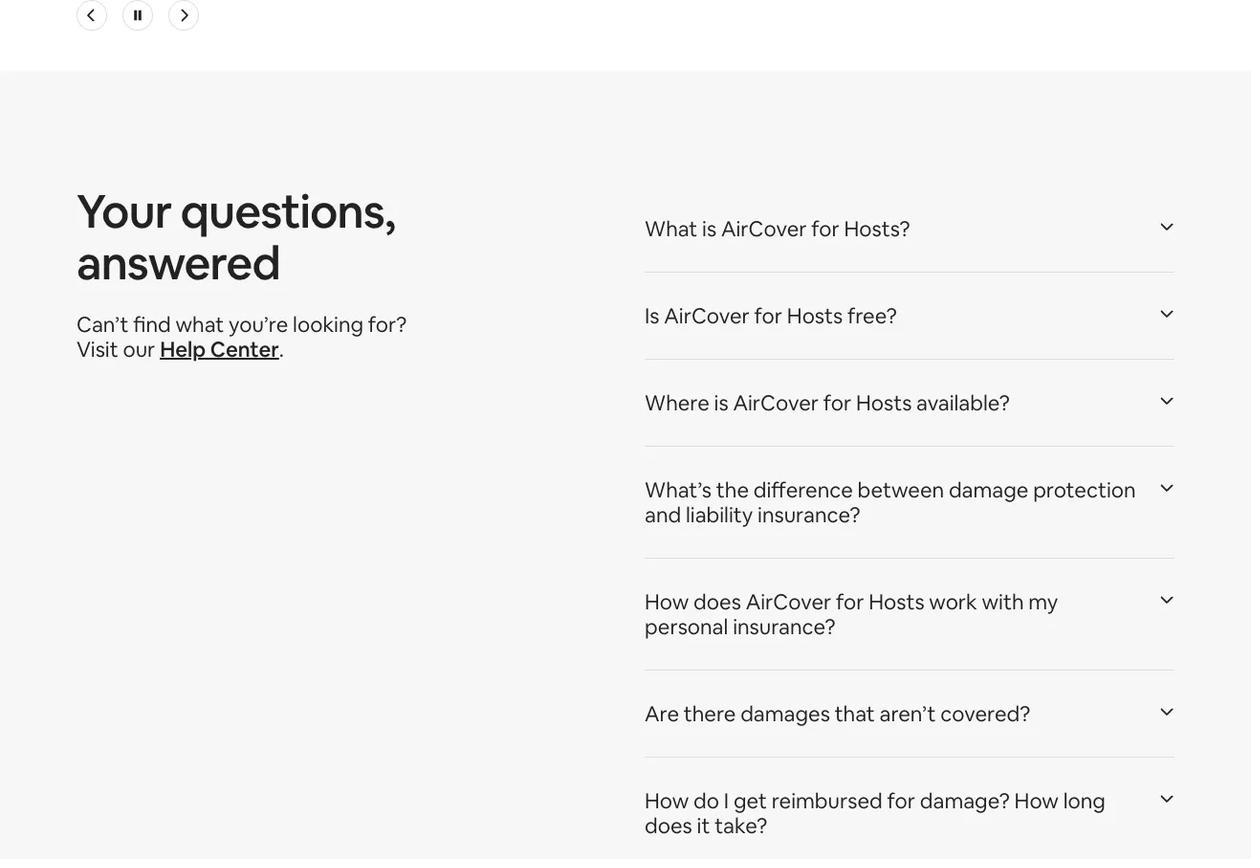 Task type: locate. For each thing, give the bounding box(es) containing it.
0 vertical spatial insurance?
[[758, 501, 861, 529]]

is right where
[[715, 389, 729, 417]]

insurance?
[[758, 501, 861, 529], [733, 613, 836, 641]]

between
[[858, 477, 945, 504]]

hosts left free?
[[788, 302, 843, 330]]

0 vertical spatial is
[[703, 215, 717, 242]]

aircover inside how does aircover for hosts work with my personal insurance?
[[746, 589, 832, 616]]

does left it
[[645, 812, 693, 840]]

are
[[645, 700, 680, 728]]

how inside how does aircover for hosts work with my personal insurance?
[[645, 589, 689, 616]]

your
[[77, 182, 172, 242]]

does down liability
[[694, 589, 742, 616]]

protection
[[1034, 477, 1137, 504]]

my
[[1029, 589, 1059, 616]]

take?
[[715, 812, 768, 840]]

2 vertical spatial hosts
[[869, 589, 925, 616]]

is aircover for hosts free? button
[[645, 281, 1175, 352]]

does
[[694, 589, 742, 616], [645, 812, 693, 840]]

hosts left available?
[[857, 389, 912, 417]]

1 vertical spatial does
[[645, 812, 693, 840]]

0 vertical spatial hosts
[[788, 302, 843, 330]]

how
[[645, 589, 689, 616], [645, 788, 689, 815], [1015, 788, 1059, 815]]

how does aircover for hosts work with my personal insurance? button
[[645, 567, 1175, 663]]

is for where
[[715, 389, 729, 417]]

0 vertical spatial does
[[694, 589, 742, 616]]

help center link
[[160, 336, 279, 363]]

1 vertical spatial hosts
[[857, 389, 912, 417]]

hosts inside how does aircover for hosts work with my personal insurance?
[[869, 589, 925, 616]]

what is aircover for hosts? button
[[645, 194, 1175, 264]]

questions,
[[181, 182, 395, 242]]

damages
[[741, 700, 831, 728]]

is right what
[[703, 215, 717, 242]]

insurance? right the
[[758, 501, 861, 529]]

insurance? inside what's the difference between damage protection and liability insurance?
[[758, 501, 861, 529]]

liability
[[686, 501, 754, 529]]

with
[[983, 589, 1025, 616]]

1 vertical spatial insurance?
[[733, 613, 836, 641]]

insurance? up damages
[[733, 613, 836, 641]]

aircover
[[722, 215, 807, 242], [665, 302, 750, 330], [734, 389, 819, 417], [746, 589, 832, 616]]

how left do
[[645, 788, 689, 815]]

hosts for available?
[[857, 389, 912, 417]]

how for how does aircover for hosts work with my personal insurance?
[[645, 589, 689, 616]]

for for what
[[812, 215, 840, 242]]

1 horizontal spatial does
[[694, 589, 742, 616]]

hosts left the work
[[869, 589, 925, 616]]

looking
[[293, 311, 364, 338]]

0 horizontal spatial does
[[645, 812, 693, 840]]

are there damages that aren't covered?
[[645, 700, 1031, 728]]

how for how do i get reimbursed for damage? how long does it take?
[[645, 788, 689, 815]]

hosts
[[788, 302, 843, 330], [857, 389, 912, 417], [869, 589, 925, 616]]

what
[[645, 215, 698, 242]]

for inside how does aircover for hosts work with my personal insurance?
[[837, 589, 865, 616]]

the
[[717, 477, 749, 504]]

damage
[[949, 477, 1029, 504]]

center
[[210, 336, 279, 363]]

how down and
[[645, 589, 689, 616]]

where is aircover for hosts available?
[[645, 389, 1011, 417]]

is
[[703, 215, 717, 242], [715, 389, 729, 417]]

1 vertical spatial is
[[715, 389, 729, 417]]

there
[[684, 700, 736, 728]]

visit
[[77, 336, 118, 363]]

work
[[930, 589, 978, 616]]

for
[[812, 215, 840, 242], [755, 302, 783, 330], [824, 389, 852, 417], [837, 589, 865, 616], [888, 788, 916, 815]]

how left long
[[1015, 788, 1059, 815]]

what's
[[645, 477, 712, 504]]

next slide image
[[176, 8, 191, 23]]

what's the difference between damage protection and liability insurance? button
[[645, 455, 1175, 551]]

for?
[[368, 311, 407, 338]]

where is aircover for hosts available? button
[[645, 368, 1175, 439]]



Task type: vqa. For each thing, say whether or not it's contained in the screenshot.
total
no



Task type: describe. For each thing, give the bounding box(es) containing it.
help center .
[[160, 336, 284, 363]]

what
[[176, 311, 224, 338]]

where
[[645, 389, 710, 417]]

for inside how do i get reimbursed for damage? how long does it take?
[[888, 788, 916, 815]]

covered?
[[941, 700, 1031, 728]]

i
[[724, 788, 729, 815]]

reimbursed
[[772, 788, 883, 815]]

you're
[[229, 311, 288, 338]]

does inside how does aircover for hosts work with my personal insurance?
[[694, 589, 742, 616]]

aren't
[[880, 700, 937, 728]]

how do i get reimbursed for damage? how long does it take? button
[[645, 766, 1175, 860]]

free?
[[848, 302, 898, 330]]

does inside how do i get reimbursed for damage? how long does it take?
[[645, 812, 693, 840]]

difference
[[754, 477, 854, 504]]

aircover for what
[[722, 215, 807, 242]]

do
[[694, 788, 720, 815]]

find
[[133, 311, 171, 338]]

are there damages that aren't covered? button
[[645, 679, 1175, 750]]

insurance? inside how does aircover for hosts work with my personal insurance?
[[733, 613, 836, 641]]

aircover for where
[[734, 389, 819, 417]]

damage?
[[921, 788, 1011, 815]]

how does aircover for hosts work with my personal insurance?
[[645, 589, 1059, 641]]

long
[[1064, 788, 1106, 815]]

our
[[123, 336, 155, 363]]

previous slide image
[[84, 8, 100, 23]]

for for how
[[837, 589, 865, 616]]

hosts?
[[845, 215, 911, 242]]

and
[[645, 501, 682, 529]]

what's the difference between damage protection and liability insurance?
[[645, 477, 1137, 529]]

your questions, answered
[[77, 182, 395, 293]]

is aircover for hosts free?
[[645, 302, 898, 330]]

help
[[160, 336, 206, 363]]

hosts for work
[[869, 589, 925, 616]]

is for what
[[703, 215, 717, 242]]

available?
[[917, 389, 1011, 417]]

it
[[697, 812, 711, 840]]

how do i get reimbursed for damage? how long does it take?
[[645, 788, 1106, 840]]

can't
[[77, 311, 129, 338]]

aircover for how
[[746, 589, 832, 616]]

can't find what you're looking for? visit our
[[77, 311, 407, 363]]

answered
[[77, 233, 280, 293]]

that
[[835, 700, 876, 728]]

what is aircover for hosts?
[[645, 215, 911, 242]]

is
[[645, 302, 660, 330]]

personal
[[645, 613, 729, 641]]

get
[[734, 788, 768, 815]]

for for where
[[824, 389, 852, 417]]

.
[[279, 336, 284, 363]]



